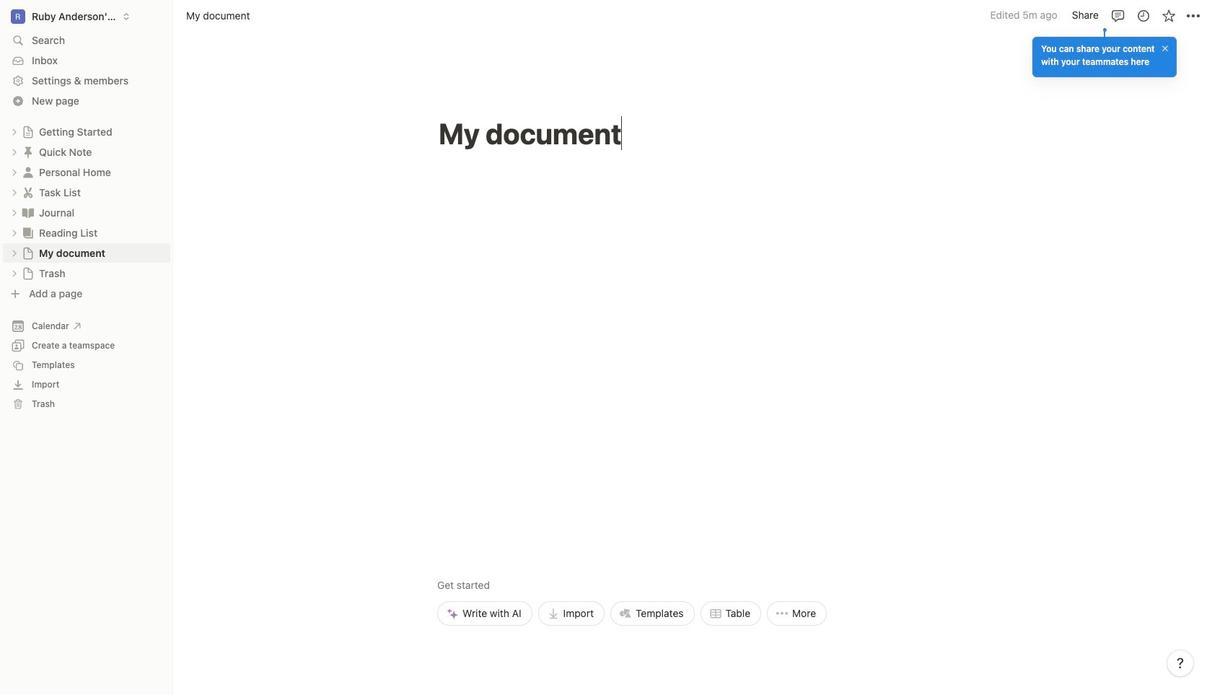 Task type: vqa. For each thing, say whether or not it's contained in the screenshot.
😀 image
no



Task type: locate. For each thing, give the bounding box(es) containing it.
open image
[[10, 127, 19, 136], [10, 188, 19, 197], [10, 208, 19, 217], [10, 249, 19, 257], [10, 269, 19, 278]]

1 vertical spatial open image
[[10, 168, 19, 177]]

menu
[[437, 477, 827, 626]]

3 open image from the top
[[10, 228, 19, 237]]

open image
[[10, 148, 19, 156], [10, 168, 19, 177], [10, 228, 19, 237]]

2 vertical spatial open image
[[10, 228, 19, 237]]

0 vertical spatial open image
[[10, 148, 19, 156]]

change page icon image
[[22, 125, 35, 138], [21, 145, 35, 159], [21, 165, 35, 179], [21, 185, 35, 200], [21, 205, 35, 220], [21, 226, 35, 240], [22, 247, 35, 260], [22, 267, 35, 280]]

change page icon image for first open icon
[[22, 125, 35, 138]]

1 open image from the top
[[10, 148, 19, 156]]

2 open image from the top
[[10, 168, 19, 177]]

change page icon image for 2nd open icon
[[21, 185, 35, 200]]

change page icon image for first open image from the top of the page
[[21, 145, 35, 159]]

comments image
[[1111, 8, 1126, 23]]

2 open image from the top
[[10, 188, 19, 197]]



Task type: describe. For each thing, give the bounding box(es) containing it.
updates image
[[1137, 8, 1151, 23]]

change page icon image for second open image from the bottom
[[21, 165, 35, 179]]

change page icon image for 1st open image from the bottom of the page
[[21, 226, 35, 240]]

4 open image from the top
[[10, 249, 19, 257]]

5 open image from the top
[[10, 269, 19, 278]]

favorite image
[[1162, 8, 1176, 23]]

1 open image from the top
[[10, 127, 19, 136]]

change page icon image for second open icon from the bottom of the page
[[22, 247, 35, 260]]

3 open image from the top
[[10, 208, 19, 217]]

change page icon image for 1st open icon from the bottom of the page
[[22, 267, 35, 280]]

change page icon image for third open icon from the bottom
[[21, 205, 35, 220]]



